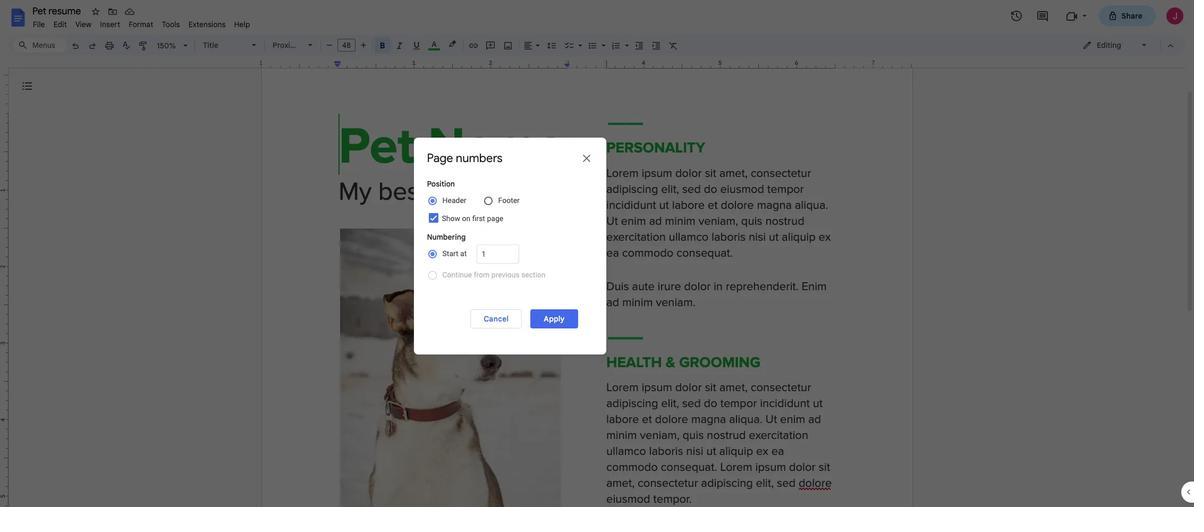Task type: describe. For each thing, give the bounding box(es) containing it.
footer
[[499, 196, 520, 205]]

Show on first page checkbox
[[429, 213, 438, 223]]

page numbers dialog
[[414, 138, 606, 355]]

page numbers heading
[[427, 151, 503, 165]]

position
[[427, 179, 455, 189]]

Footer radio
[[483, 194, 524, 207]]

Start at radio
[[427, 247, 471, 261]]

first
[[473, 214, 485, 223]]

apply
[[544, 314, 565, 324]]

Header radio
[[427, 194, 470, 207]]

Start at text field
[[477, 245, 520, 264]]

numbers
[[456, 151, 503, 165]]

page numbers
[[427, 151, 503, 165]]

previous
[[492, 271, 520, 279]]

menu bar inside menu bar banner
[[29, 14, 255, 31]]

page
[[487, 214, 504, 223]]

header
[[443, 196, 467, 205]]

show on first page
[[442, 214, 504, 223]]

from
[[474, 271, 490, 279]]

continue
[[443, 271, 472, 279]]



Task type: vqa. For each thing, say whether or not it's contained in the screenshot.
Numbering
yes



Task type: locate. For each thing, give the bounding box(es) containing it.
Continue from previous section radio
[[427, 268, 550, 282]]

section
[[522, 271, 546, 279]]

close image
[[580, 152, 593, 165]]

menu bar
[[29, 14, 255, 31]]

share. private to only me. image
[[1108, 11, 1118, 20]]

start
[[443, 249, 459, 258]]

on
[[462, 214, 471, 223]]

show
[[442, 214, 461, 223]]

page numbers application
[[0, 0, 1195, 507]]

Menus field
[[13, 38, 66, 53]]

right margin image
[[833, 60, 912, 68]]

menu bar banner
[[0, 0, 1195, 507]]

page
[[427, 151, 453, 165]]

continue from previous section
[[443, 271, 546, 279]]

Rename text field
[[29, 4, 87, 17]]

apply button
[[531, 309, 578, 329]]

main toolbar
[[66, 0, 682, 413]]

at
[[461, 249, 467, 258]]

cancel
[[484, 314, 509, 324]]

numbering
[[427, 232, 466, 242]]

top margin image
[[0, 37, 8, 116]]

Star checkbox
[[88, 4, 103, 19]]

start at
[[443, 249, 467, 258]]

left margin image
[[262, 60, 341, 68]]

cancel button
[[471, 309, 522, 329]]



